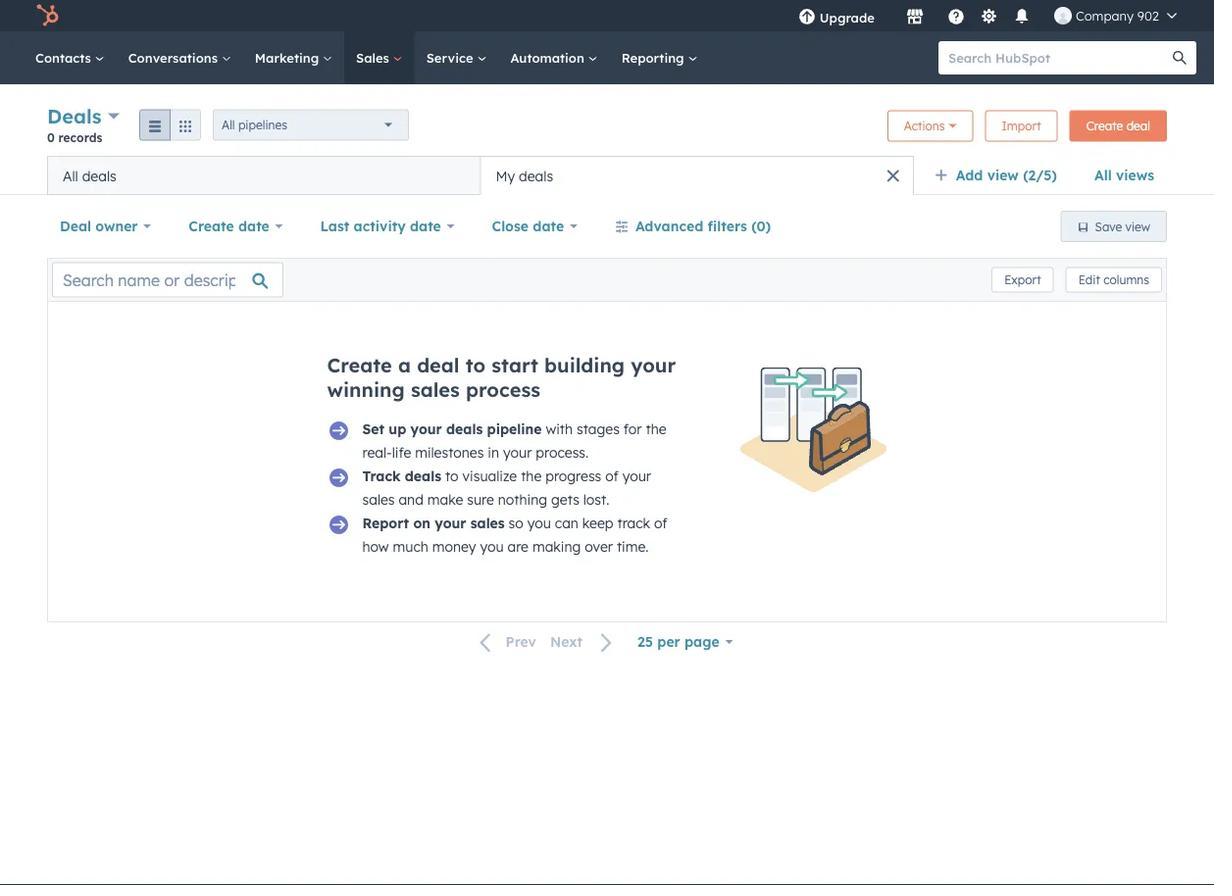 Task type: locate. For each thing, give the bounding box(es) containing it.
make
[[427, 491, 463, 509]]

1 vertical spatial create
[[189, 218, 234, 235]]

0 vertical spatial view
[[988, 167, 1019, 184]]

1 vertical spatial the
[[521, 468, 542, 485]]

2 horizontal spatial all
[[1095, 167, 1112, 184]]

create date button
[[176, 207, 296, 246]]

settings link
[[977, 5, 1002, 26]]

0 vertical spatial deal
[[1127, 119, 1151, 133]]

notifications button
[[1005, 0, 1039, 31]]

all
[[222, 118, 235, 132], [1095, 167, 1112, 184], [63, 167, 78, 184]]

deal up views
[[1127, 119, 1151, 133]]

owner
[[95, 218, 138, 235]]

1 vertical spatial sales
[[362, 491, 395, 509]]

sales link
[[344, 31, 415, 84]]

can
[[555, 515, 579, 532]]

25
[[638, 634, 653, 651]]

close date button
[[479, 207, 590, 246]]

date right the activity
[[410, 218, 441, 235]]

view for save
[[1126, 219, 1151, 234]]

all views link
[[1082, 156, 1167, 195]]

add view (2/5) button
[[922, 156, 1082, 195]]

search image
[[1173, 51, 1187, 65]]

0
[[47, 130, 55, 145]]

1 horizontal spatial sales
[[411, 378, 460, 402]]

pagination navigation
[[468, 630, 625, 656]]

sales inside the to visualize the progress of your sales and make sure nothing gets lost.
[[362, 491, 395, 509]]

0 horizontal spatial sales
[[362, 491, 395, 509]]

sales up set up your deals pipeline
[[411, 378, 460, 402]]

2 horizontal spatial sales
[[471, 515, 505, 532]]

1 horizontal spatial deal
[[1127, 119, 1151, 133]]

the up nothing
[[521, 468, 542, 485]]

date inside popup button
[[533, 218, 564, 235]]

deals banner
[[47, 102, 1167, 156]]

deals for my deals
[[519, 167, 553, 184]]

1 horizontal spatial create
[[327, 353, 392, 378]]

save view button
[[1061, 211, 1167, 242]]

1 horizontal spatial date
[[410, 218, 441, 235]]

group inside deals banner
[[139, 109, 201, 141]]

deals right my at left top
[[519, 167, 553, 184]]

keep
[[583, 515, 614, 532]]

0 vertical spatial create
[[1087, 119, 1124, 133]]

1 horizontal spatial all
[[222, 118, 235, 132]]

0 vertical spatial you
[[527, 515, 551, 532]]

the
[[646, 421, 667, 438], [521, 468, 542, 485]]

create for create deal
[[1087, 119, 1124, 133]]

process.
[[536, 444, 589, 462]]

last activity date
[[320, 218, 441, 235]]

3 date from the left
[[533, 218, 564, 235]]

all left pipelines at top
[[222, 118, 235, 132]]

edit
[[1079, 273, 1101, 287]]

pipelines
[[238, 118, 287, 132]]

0 vertical spatial to
[[466, 353, 486, 378]]

of up lost.
[[606, 468, 619, 485]]

deals for all deals
[[82, 167, 116, 184]]

view right add
[[988, 167, 1019, 184]]

your
[[631, 353, 676, 378], [411, 421, 442, 438], [503, 444, 532, 462], [623, 468, 651, 485], [435, 515, 466, 532]]

all left views
[[1095, 167, 1112, 184]]

view inside button
[[1126, 219, 1151, 234]]

track
[[617, 515, 651, 532]]

2 vertical spatial sales
[[471, 515, 505, 532]]

you left are
[[480, 539, 504, 556]]

view inside popup button
[[988, 167, 1019, 184]]

upgrade image
[[798, 9, 816, 26]]

0 horizontal spatial all
[[63, 167, 78, 184]]

2 vertical spatial create
[[327, 353, 392, 378]]

group
[[139, 109, 201, 141]]

create inside button
[[1087, 119, 1124, 133]]

create inside create a deal to start building your winning sales process
[[327, 353, 392, 378]]

create left a
[[327, 353, 392, 378]]

making
[[533, 539, 581, 556]]

all inside 'popup button'
[[222, 118, 235, 132]]

date inside popup button
[[238, 218, 270, 235]]

deals up the and
[[405, 468, 442, 485]]

filters
[[708, 218, 747, 235]]

save view
[[1095, 219, 1151, 234]]

your down pipeline
[[503, 444, 532, 462]]

all down 0 records
[[63, 167, 78, 184]]

time.
[[617, 539, 649, 556]]

winning
[[327, 378, 405, 402]]

1 horizontal spatial to
[[466, 353, 486, 378]]

1 vertical spatial view
[[1126, 219, 1151, 234]]

all views
[[1095, 167, 1155, 184]]

to left the start
[[466, 353, 486, 378]]

2 horizontal spatial create
[[1087, 119, 1124, 133]]

real-
[[362, 444, 392, 462]]

0 horizontal spatial view
[[988, 167, 1019, 184]]

1 vertical spatial of
[[654, 515, 668, 532]]

all for all deals
[[63, 167, 78, 184]]

0 horizontal spatial to
[[445, 468, 459, 485]]

company 902
[[1076, 7, 1160, 24]]

last activity date button
[[308, 207, 468, 246]]

1 vertical spatial to
[[445, 468, 459, 485]]

1 date from the left
[[238, 218, 270, 235]]

date down all deals button
[[238, 218, 270, 235]]

2 date from the left
[[410, 218, 441, 235]]

nothing
[[498, 491, 547, 509]]

sales down the sure
[[471, 515, 505, 532]]

of
[[606, 468, 619, 485], [654, 515, 668, 532]]

2 horizontal spatial date
[[533, 218, 564, 235]]

process
[[466, 378, 541, 402]]

deals for track deals
[[405, 468, 442, 485]]

you right so
[[527, 515, 551, 532]]

views
[[1116, 167, 1155, 184]]

0 horizontal spatial the
[[521, 468, 542, 485]]

0 horizontal spatial create
[[189, 218, 234, 235]]

mateo roberts image
[[1054, 7, 1072, 25]]

all pipelines
[[222, 118, 287, 132]]

0 horizontal spatial deal
[[417, 353, 460, 378]]

save
[[1095, 219, 1122, 234]]

the inside the to visualize the progress of your sales and make sure nothing gets lost.
[[521, 468, 542, 485]]

you
[[527, 515, 551, 532], [480, 539, 504, 556]]

create for create a deal to start building your winning sales process
[[327, 353, 392, 378]]

create inside popup button
[[189, 218, 234, 235]]

date for create date
[[238, 218, 270, 235]]

activity
[[354, 218, 406, 235]]

menu
[[785, 0, 1191, 31]]

reporting
[[622, 50, 688, 66]]

sales
[[411, 378, 460, 402], [362, 491, 395, 509], [471, 515, 505, 532]]

create up the all views
[[1087, 119, 1124, 133]]

deal right a
[[417, 353, 460, 378]]

all deals button
[[47, 156, 481, 195]]

sales down track
[[362, 491, 395, 509]]

the inside with stages for the real-life milestones in your process.
[[646, 421, 667, 438]]

1 horizontal spatial the
[[646, 421, 667, 438]]

automation link
[[499, 31, 610, 84]]

your up track
[[623, 468, 651, 485]]

your inside the to visualize the progress of your sales and make sure nothing gets lost.
[[623, 468, 651, 485]]

view right save
[[1126, 219, 1151, 234]]

0 horizontal spatial of
[[606, 468, 619, 485]]

0 horizontal spatial you
[[480, 539, 504, 556]]

sure
[[467, 491, 494, 509]]

your up "for"
[[631, 353, 676, 378]]

per
[[658, 634, 681, 651]]

0 vertical spatial the
[[646, 421, 667, 438]]

0 horizontal spatial date
[[238, 218, 270, 235]]

deals down records
[[82, 167, 116, 184]]

your up money at the bottom left
[[435, 515, 466, 532]]

0 vertical spatial sales
[[411, 378, 460, 402]]

my
[[496, 167, 515, 184]]

1 vertical spatial you
[[480, 539, 504, 556]]

search button
[[1163, 41, 1197, 75]]

to
[[466, 353, 486, 378], [445, 468, 459, 485]]

prev button
[[468, 630, 543, 656]]

date
[[238, 218, 270, 235], [410, 218, 441, 235], [533, 218, 564, 235]]

close
[[492, 218, 529, 235]]

to down the milestones at the left of the page
[[445, 468, 459, 485]]

automation
[[511, 50, 588, 66]]

date right close
[[533, 218, 564, 235]]

lost.
[[583, 491, 610, 509]]

0 vertical spatial of
[[606, 468, 619, 485]]

1 horizontal spatial view
[[1126, 219, 1151, 234]]

all inside button
[[63, 167, 78, 184]]

the right "for"
[[646, 421, 667, 438]]

create up "search name or description" search field
[[189, 218, 234, 235]]

export button
[[992, 267, 1054, 293]]

1 horizontal spatial of
[[654, 515, 668, 532]]

of right track
[[654, 515, 668, 532]]

deal
[[1127, 119, 1151, 133], [417, 353, 460, 378]]

upgrade
[[820, 9, 875, 26]]

a
[[398, 353, 411, 378]]

advanced
[[636, 218, 704, 235]]

1 vertical spatial deal
[[417, 353, 460, 378]]

all pipelines button
[[213, 109, 409, 141]]

0 records
[[47, 130, 102, 145]]

with stages for the real-life milestones in your process.
[[362, 421, 667, 462]]



Task type: describe. For each thing, give the bounding box(es) containing it.
much
[[393, 539, 429, 556]]

service link
[[415, 31, 499, 84]]

conversations link
[[116, 31, 243, 84]]

add view (2/5)
[[956, 167, 1057, 184]]

so
[[509, 515, 524, 532]]

deal
[[60, 218, 91, 235]]

your inside with stages for the real-life milestones in your process.
[[503, 444, 532, 462]]

Search name or description search field
[[52, 262, 284, 298]]

edit columns button
[[1066, 267, 1162, 293]]

to inside create a deal to start building your winning sales process
[[466, 353, 486, 378]]

are
[[508, 539, 529, 556]]

deals button
[[47, 102, 120, 130]]

of inside the so you can keep track of how much money you are making over time.
[[654, 515, 668, 532]]

next button
[[543, 630, 625, 656]]

help button
[[940, 0, 973, 31]]

create a deal to start building your winning sales process
[[327, 353, 676, 402]]

life
[[392, 444, 411, 462]]

date for close date
[[533, 218, 564, 235]]

hubspot image
[[35, 4, 59, 27]]

for
[[624, 421, 642, 438]]

company
[[1076, 7, 1134, 24]]

settings image
[[980, 8, 998, 26]]

visualize
[[463, 468, 517, 485]]

notifications image
[[1013, 9, 1031, 26]]

my deals
[[496, 167, 553, 184]]

your right up
[[411, 421, 442, 438]]

marketing
[[255, 50, 323, 66]]

conversations
[[128, 50, 222, 66]]

all deals
[[63, 167, 116, 184]]

25 per page
[[638, 634, 720, 651]]

create for create date
[[189, 218, 234, 235]]

with
[[546, 421, 573, 438]]

date inside 'popup button'
[[410, 218, 441, 235]]

actions
[[904, 119, 945, 133]]

deal owner
[[60, 218, 138, 235]]

deal inside create deal button
[[1127, 119, 1151, 133]]

marketplaces image
[[906, 9, 924, 26]]

report
[[362, 515, 409, 532]]

report on your sales
[[362, 515, 505, 532]]

deals
[[47, 104, 102, 129]]

to inside the to visualize the progress of your sales and make sure nothing gets lost.
[[445, 468, 459, 485]]

company 902 button
[[1043, 0, 1189, 31]]

service
[[426, 50, 477, 66]]

to visualize the progress of your sales and make sure nothing gets lost.
[[362, 468, 651, 509]]

your inside create a deal to start building your winning sales process
[[631, 353, 676, 378]]

contacts
[[35, 50, 95, 66]]

(0)
[[752, 218, 771, 235]]

on
[[413, 515, 431, 532]]

my deals button
[[481, 156, 914, 195]]

reporting link
[[610, 31, 710, 84]]

marketing link
[[243, 31, 344, 84]]

so you can keep track of how much money you are making over time.
[[362, 515, 668, 556]]

hubspot link
[[24, 4, 74, 27]]

menu containing company 902
[[785, 0, 1191, 31]]

1 horizontal spatial you
[[527, 515, 551, 532]]

over
[[585, 539, 613, 556]]

start
[[492, 353, 539, 378]]

sales inside create a deal to start building your winning sales process
[[411, 378, 460, 402]]

of inside the to visualize the progress of your sales and make sure nothing gets lost.
[[606, 468, 619, 485]]

(2/5)
[[1023, 167, 1057, 184]]

track deals
[[362, 468, 442, 485]]

create deal button
[[1070, 110, 1167, 142]]

how
[[362, 539, 389, 556]]

help image
[[948, 9, 965, 26]]

page
[[685, 634, 720, 651]]

stages
[[577, 421, 620, 438]]

902
[[1138, 7, 1160, 24]]

milestones
[[415, 444, 484, 462]]

deals up the milestones at the left of the page
[[446, 421, 483, 438]]

import
[[1002, 119, 1041, 133]]

advanced filters (0)
[[636, 218, 771, 235]]

columns
[[1104, 273, 1150, 287]]

actions button
[[888, 110, 974, 142]]

pipeline
[[487, 421, 542, 438]]

next
[[550, 634, 583, 651]]

set up your deals pipeline
[[362, 421, 542, 438]]

up
[[389, 421, 406, 438]]

in
[[488, 444, 499, 462]]

import button
[[985, 110, 1058, 142]]

create date
[[189, 218, 270, 235]]

all for all views
[[1095, 167, 1112, 184]]

view for add
[[988, 167, 1019, 184]]

Search HubSpot search field
[[939, 41, 1179, 75]]

edit columns
[[1079, 273, 1150, 287]]

contacts link
[[24, 31, 116, 84]]

money
[[432, 539, 476, 556]]

all for all pipelines
[[222, 118, 235, 132]]

create deal
[[1087, 119, 1151, 133]]

building
[[545, 353, 625, 378]]

sales
[[356, 50, 393, 66]]

progress
[[546, 468, 602, 485]]

deal inside create a deal to start building your winning sales process
[[417, 353, 460, 378]]

track
[[362, 468, 401, 485]]

advanced filters (0) button
[[602, 207, 784, 246]]



Task type: vqa. For each thing, say whether or not it's contained in the screenshot.
Settings
no



